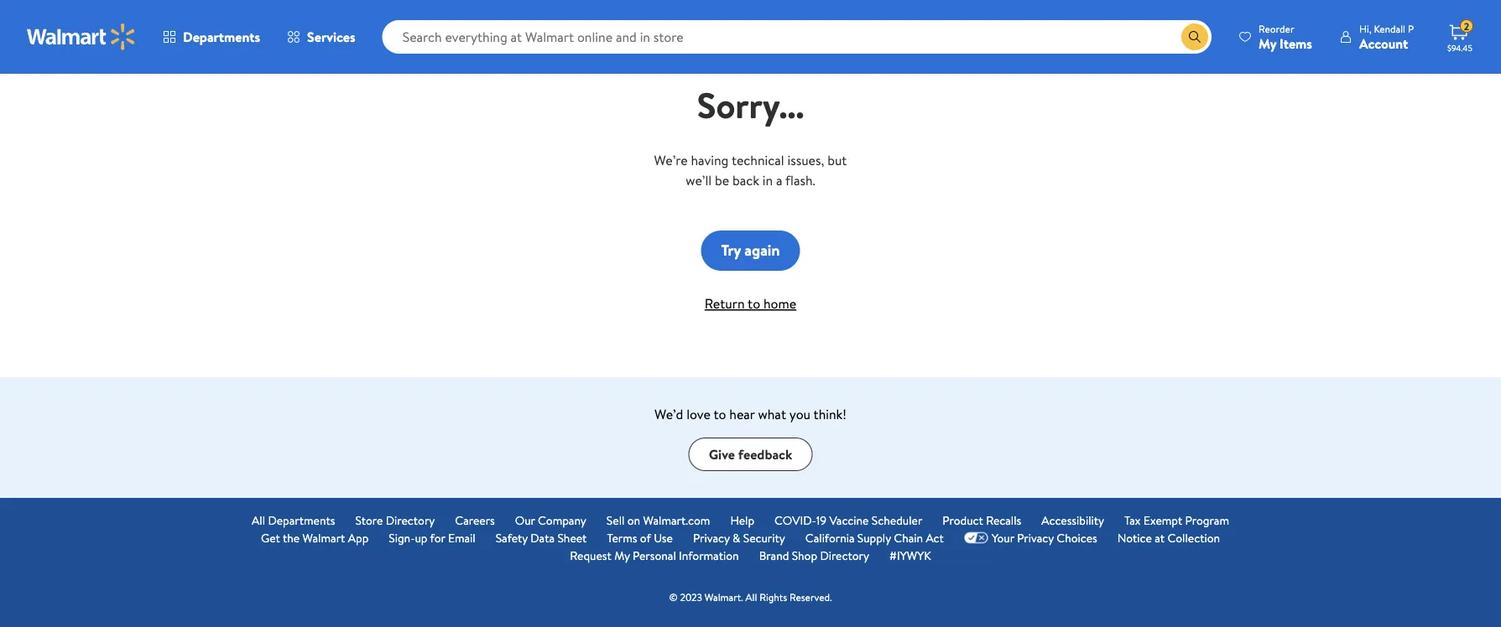 Task type: locate. For each thing, give the bounding box(es) containing it.
covid-19 vaccine scheduler link
[[775, 512, 923, 530]]

0 horizontal spatial all
[[252, 513, 265, 529]]

privacy & security
[[693, 530, 786, 547]]

1 horizontal spatial directory
[[821, 548, 870, 564]]

try
[[722, 240, 741, 261]]

scheduler
[[872, 513, 923, 529]]

return to home
[[705, 295, 797, 313]]

1 horizontal spatial to
[[748, 295, 761, 313]]

get the walmart app link
[[261, 530, 369, 547]]

0 horizontal spatial to
[[714, 405, 727, 424]]

1 horizontal spatial all
[[746, 591, 758, 605]]

search icon image
[[1189, 30, 1202, 44]]

sorry...
[[697, 80, 805, 129]]

all departments link
[[252, 512, 335, 530]]

shop
[[792, 548, 818, 564]]

your
[[992, 530, 1015, 547]]

chain
[[894, 530, 924, 547]]

1 vertical spatial all
[[746, 591, 758, 605]]

0 vertical spatial all
[[252, 513, 265, 529]]

Walmart Site-Wide search field
[[383, 20, 1212, 54]]

sheet
[[558, 530, 587, 547]]

information
[[679, 548, 739, 564]]

my left items
[[1259, 34, 1277, 52]]

program
[[1186, 513, 1230, 529]]

app
[[348, 530, 369, 547]]

1 horizontal spatial departments
[[268, 513, 335, 529]]

personal
[[633, 548, 676, 564]]

having
[[691, 151, 729, 170]]

product recalls
[[943, 513, 1022, 529]]

$94.45
[[1448, 42, 1473, 53]]

we'd
[[655, 405, 684, 424]]

we're having technical issues, but we'll be back in a flash.
[[654, 151, 847, 190]]

departments
[[183, 28, 260, 46], [268, 513, 335, 529]]

help
[[731, 513, 755, 529]]

email
[[448, 530, 476, 547]]

again
[[745, 240, 780, 261]]

privacy up information
[[693, 530, 730, 547]]

of
[[640, 530, 651, 547]]

product
[[943, 513, 984, 529]]

sign-
[[389, 530, 415, 547]]

terms of use
[[607, 530, 673, 547]]

my
[[1259, 34, 1277, 52], [615, 548, 630, 564]]

we're
[[654, 151, 688, 170]]

0 vertical spatial to
[[748, 295, 761, 313]]

to left home
[[748, 295, 761, 313]]

be
[[715, 171, 730, 190]]

company
[[538, 513, 587, 529]]

california supply chain act link
[[806, 530, 944, 547]]

home
[[764, 295, 797, 313]]

give
[[709, 446, 735, 464]]

privacy right your
[[1018, 530, 1054, 547]]

services
[[307, 28, 356, 46]]

notice at collection link
[[1118, 530, 1221, 547]]

all up get at the left
[[252, 513, 265, 529]]

1 horizontal spatial privacy
[[1018, 530, 1054, 547]]

store directory
[[355, 513, 435, 529]]

in
[[763, 171, 773, 190]]

my inside reorder my items
[[1259, 34, 1277, 52]]

0 vertical spatial departments
[[183, 28, 260, 46]]

california supply chain act
[[806, 530, 944, 547]]

technical
[[732, 151, 785, 170]]

safety data sheet link
[[496, 530, 587, 547]]

1 vertical spatial my
[[615, 548, 630, 564]]

brand shop directory
[[759, 548, 870, 564]]

tax exempt program link
[[1125, 512, 1230, 530]]

safety data sheet
[[496, 530, 587, 547]]

0 vertical spatial my
[[1259, 34, 1277, 52]]

to right love
[[714, 405, 727, 424]]

our company link
[[515, 512, 587, 530]]

but
[[828, 151, 847, 170]]

covid-
[[775, 513, 817, 529]]

0 horizontal spatial privacy
[[693, 530, 730, 547]]

issues,
[[788, 151, 825, 170]]

0 horizontal spatial departments
[[183, 28, 260, 46]]

to
[[748, 295, 761, 313], [714, 405, 727, 424]]

directory down "california"
[[821, 548, 870, 564]]

1 horizontal spatial my
[[1259, 34, 1277, 52]]

2 privacy from the left
[[1018, 530, 1054, 547]]

accessibility
[[1042, 513, 1105, 529]]

recalls
[[987, 513, 1022, 529]]

0 horizontal spatial my
[[615, 548, 630, 564]]

p
[[1409, 21, 1415, 36]]

california
[[806, 530, 855, 547]]

our
[[515, 513, 535, 529]]

back
[[733, 171, 760, 190]]

kendall
[[1375, 21, 1406, 36]]

give feedback
[[709, 446, 793, 464]]

1 privacy from the left
[[693, 530, 730, 547]]

your privacy choices link
[[965, 530, 1098, 547]]

my down terms
[[615, 548, 630, 564]]

what
[[759, 405, 787, 424]]

directory up sign-
[[386, 513, 435, 529]]

walmart.
[[705, 591, 744, 605]]

all left rights
[[746, 591, 758, 605]]

we'd love to hear what you think!
[[655, 405, 847, 424]]

1 vertical spatial to
[[714, 405, 727, 424]]

store directory link
[[355, 512, 435, 530]]

try again
[[722, 240, 780, 261]]

account
[[1360, 34, 1409, 52]]

0 vertical spatial directory
[[386, 513, 435, 529]]



Task type: describe. For each thing, give the bounding box(es) containing it.
accessibility link
[[1042, 512, 1105, 530]]

my inside notice at collection request my personal information
[[615, 548, 630, 564]]

departments button
[[149, 17, 274, 57]]

© 2023 walmart. all rights reserved.
[[669, 591, 832, 605]]

departments inside popup button
[[183, 28, 260, 46]]

we'll
[[686, 171, 712, 190]]

choices
[[1057, 530, 1098, 547]]

data
[[531, 530, 555, 547]]

sign-up for email
[[389, 530, 476, 547]]

walmart
[[303, 530, 345, 547]]

store
[[355, 513, 383, 529]]

a
[[777, 171, 783, 190]]

#iywyk link
[[890, 547, 932, 565]]

19
[[817, 513, 827, 529]]

hear
[[730, 405, 755, 424]]

love
[[687, 405, 711, 424]]

tax exempt program get the walmart app
[[261, 513, 1230, 547]]

brand shop directory link
[[759, 547, 870, 565]]

rights
[[760, 591, 788, 605]]

©
[[669, 591, 678, 605]]

reserved.
[[790, 591, 832, 605]]

1 vertical spatial directory
[[821, 548, 870, 564]]

1 vertical spatial departments
[[268, 513, 335, 529]]

think!
[[814, 405, 847, 424]]

return to home link
[[705, 295, 797, 313]]

careers link
[[455, 512, 495, 530]]

security
[[744, 530, 786, 547]]

reorder my items
[[1259, 21, 1313, 52]]

up
[[415, 530, 428, 547]]

walmart image
[[27, 24, 136, 50]]

#iywyk
[[890, 548, 932, 564]]

request
[[570, 548, 612, 564]]

the
[[283, 530, 300, 547]]

you
[[790, 405, 811, 424]]

use
[[654, 530, 673, 547]]

privacy choices icon image
[[965, 533, 989, 544]]

items
[[1280, 34, 1313, 52]]

return
[[705, 295, 745, 313]]

safety
[[496, 530, 528, 547]]

get
[[261, 530, 280, 547]]

hi,
[[1360, 21, 1372, 36]]

covid-19 vaccine scheduler
[[775, 513, 923, 529]]

Search search field
[[383, 20, 1212, 54]]

2023
[[680, 591, 703, 605]]

hi, kendall p account
[[1360, 21, 1415, 52]]

act
[[926, 530, 944, 547]]

give feedback button
[[689, 438, 813, 472]]

our company
[[515, 513, 587, 529]]

2
[[1465, 19, 1470, 33]]

supply
[[858, 530, 891, 547]]

collection
[[1168, 530, 1221, 547]]

walmart.com
[[643, 513, 711, 529]]

0 horizontal spatial directory
[[386, 513, 435, 529]]

tax
[[1125, 513, 1141, 529]]

reorder
[[1259, 21, 1295, 36]]

terms
[[607, 530, 638, 547]]

notice at collection request my personal information
[[570, 530, 1221, 564]]

request my personal information link
[[570, 547, 739, 565]]

exempt
[[1144, 513, 1183, 529]]

vaccine
[[830, 513, 869, 529]]

sell on walmart.com
[[607, 513, 711, 529]]

your privacy choices
[[992, 530, 1098, 547]]

services button
[[274, 17, 369, 57]]

at
[[1155, 530, 1165, 547]]

sign-up for email link
[[389, 530, 476, 547]]

notice
[[1118, 530, 1153, 547]]

all departments
[[252, 513, 335, 529]]

try again button
[[702, 231, 800, 271]]

product recalls link
[[943, 512, 1022, 530]]

&
[[733, 530, 741, 547]]



Task type: vqa. For each thing, say whether or not it's contained in the screenshot.
Santee Store's  image
no



